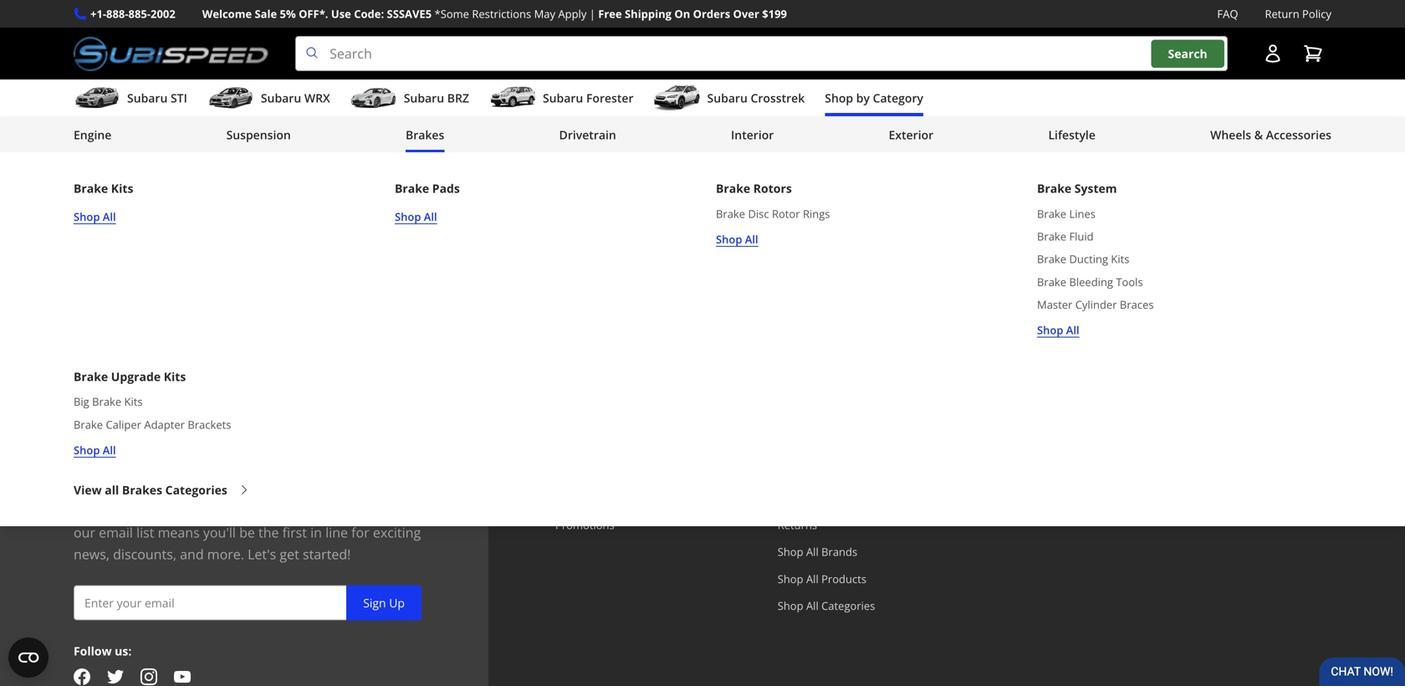Task type: locate. For each thing, give the bounding box(es) containing it.
1 vertical spatial an
[[128, 502, 143, 520]]

tools
[[1117, 274, 1144, 289]]

sign
[[363, 595, 386, 611]]

a subaru crosstrek thumbnail image image
[[654, 85, 701, 111]]

subaru sti button
[[74, 83, 187, 116]]

Enter your email text field
[[74, 585, 422, 621]]

engine
[[74, 127, 112, 143]]

1 horizontal spatial all
[[1157, 302, 1169, 318]]

an inside become an official subispeed insider! subscribing to our email list means you'll be the first in line for exciting news, discounts, and more. let's get started!
[[128, 502, 143, 520]]

5 subaru from the left
[[708, 90, 748, 106]]

0 horizontal spatial all
[[105, 482, 119, 498]]

newsletter
[[74, 460, 185, 487]]

brake disc rotor rings link
[[716, 205, 831, 223], [716, 205, 831, 223]]

shop all for shop all link below master at right top
[[1038, 323, 1080, 338]]

an for create
[[857, 63, 871, 79]]

brands
[[822, 544, 858, 559]]

1 horizontal spatial and
[[1105, 302, 1126, 318]]

1 vertical spatial and
[[180, 545, 204, 563]]

an up by on the right top
[[857, 63, 871, 79]]

2 subaru from the left
[[261, 90, 301, 106]]

all down 'shop all brands'
[[807, 571, 819, 586]]

0 horizontal spatial categories
[[165, 482, 227, 498]]

shop all down master at right top
[[1038, 323, 1080, 338]]

4 subaru from the left
[[543, 90, 584, 106]]

a subaru sti thumbnail image image
[[74, 85, 121, 111]]

shop all down brake pads
[[395, 209, 437, 224]]

shop all down disc
[[716, 232, 759, 247]]

1 vertical spatial brakes
[[122, 482, 162, 498]]

you'll
[[203, 524, 236, 542]]

subaru brz
[[404, 90, 469, 106]]

kits right upgrade on the bottom
[[164, 369, 186, 384]]

exterior
[[889, 127, 934, 143]]

rotors
[[754, 180, 792, 196]]

0 vertical spatial categories
[[165, 482, 227, 498]]

big brake kits brake caliper adapter brackets
[[74, 394, 231, 432]]

subaru
[[127, 90, 168, 106], [261, 90, 301, 106], [404, 90, 444, 106], [543, 90, 584, 106], [708, 90, 748, 106]]

brake left fluid
[[1038, 229, 1067, 244]]

fluid
[[1070, 229, 1094, 244]]

shop all link down master at right top
[[1038, 321, 1080, 339]]

subaru left 'sti'
[[127, 90, 168, 106]]

brake left disc
[[716, 206, 746, 221]]

shop all brands link
[[778, 544, 876, 559]]

1 vertical spatial categories
[[822, 598, 876, 613]]

categories
[[165, 482, 227, 498], [822, 598, 876, 613]]

subaru left wrx at the top left of the page
[[261, 90, 301, 106]]

rings
[[803, 206, 831, 221]]

a subaru brz thumbnail image image
[[350, 85, 397, 111]]

exciting
[[373, 524, 421, 542]]

wrx
[[304, 90, 330, 106]]

1 subispeed logo image from the top
[[74, 36, 269, 71]]

get
[[280, 545, 299, 563]]

shop left by on the right top
[[825, 90, 854, 106]]

+1-888-885-2002 link
[[90, 5, 176, 23]]

0 vertical spatial in
[[875, 21, 887, 39]]

shop down returns
[[778, 544, 804, 559]]

shop up view
[[74, 443, 100, 458]]

shop all link down brake pads
[[395, 208, 437, 226]]

be
[[239, 524, 255, 542]]

subaru wrx
[[261, 90, 330, 106]]

ducting
[[1070, 252, 1109, 267]]

shop down 'shop all brands'
[[778, 571, 804, 586]]

shop all
[[74, 209, 116, 224], [395, 209, 437, 224], [716, 232, 759, 247], [1038, 323, 1080, 338], [74, 443, 116, 458]]

subaru wrx button
[[207, 83, 330, 116]]

+1-888-885-2002
[[90, 6, 176, 21]]

welcome sale 5% off*. use code: sssave5 *some restrictions may apply | free shipping on orders over $199
[[202, 6, 787, 21]]

return policy
[[1266, 6, 1332, 21]]

subispeed logo image down upgrade on the bottom
[[74, 399, 269, 434]]

kits up "tools"
[[1112, 252, 1130, 267]]

kits up caliper
[[124, 394, 143, 409]]

facebook logo image
[[74, 669, 90, 685]]

returns
[[778, 517, 818, 533]]

hub
[[1306, 302, 1327, 318]]

categories up subispeed
[[165, 482, 227, 498]]

faq link
[[1218, 5, 1239, 23]]

brake fluid link
[[1038, 228, 1094, 245], [1038, 228, 1094, 245]]

all inside brakes element
[[105, 482, 119, 498]]

0 horizontal spatial brakes
[[122, 482, 162, 498]]

in right log
[[875, 21, 887, 39]]

brake bleeding tools link
[[1038, 273, 1144, 291], [1038, 273, 1144, 291]]

subaru brz button
[[350, 83, 469, 116]]

subaru forester
[[543, 90, 634, 106]]

0 vertical spatial subispeed logo image
[[74, 36, 269, 71]]

brake lines link
[[1038, 205, 1096, 223], [1038, 205, 1096, 223]]

0 vertical spatial brakes
[[406, 127, 445, 143]]

orders
[[693, 6, 731, 21]]

1 vertical spatial in
[[311, 524, 322, 542]]

code:
[[354, 6, 384, 21]]

1 horizontal spatial brakes
[[406, 127, 445, 143]]

1 horizontal spatial in
[[875, 21, 887, 39]]

shop all button down caliper
[[74, 441, 116, 459]]

all down the track
[[1067, 323, 1080, 338]]

returns link
[[778, 517, 876, 533]]

1 horizontal spatial an
[[857, 63, 871, 79]]

shop down shop all products
[[778, 598, 804, 613]]

suspension button
[[226, 120, 291, 153]]

view all brakes categories
[[74, 482, 227, 498]]

shop down brake kits
[[74, 209, 100, 224]]

in left line
[[311, 524, 322, 542]]

brake left lines
[[1038, 206, 1067, 221]]

subaru sti
[[127, 90, 187, 106]]

subispeed logo image down 2002 in the left of the page
[[74, 36, 269, 71]]

3 subaru from the left
[[404, 90, 444, 106]]

brake disc rotor rings
[[716, 206, 831, 221]]

brake upgrade kits
[[74, 369, 186, 384]]

brakes up official
[[122, 482, 162, 498]]

brake up disc
[[716, 180, 751, 196]]

brake rotors
[[716, 180, 792, 196]]

subaru for subaru sti
[[127, 90, 168, 106]]

log
[[849, 21, 872, 39]]

shop all products link
[[778, 571, 876, 586]]

lines
[[1070, 206, 1096, 221]]

brake down big
[[74, 417, 103, 432]]

brakes down subaru brz dropdown button
[[406, 127, 445, 143]]

subispeed logo image
[[74, 36, 269, 71], [74, 399, 269, 434]]

shop all down caliper
[[74, 443, 116, 458]]

subaru up interior
[[708, 90, 748, 106]]

log in button
[[715, 7, 1021, 53]]

bleeding
[[1070, 274, 1114, 289]]

our
[[74, 524, 95, 542]]

shop all for shop all link below brake pads
[[395, 209, 437, 224]]

category
[[873, 90, 924, 106]]

0 horizontal spatial an
[[128, 502, 143, 520]]

0 horizontal spatial in
[[311, 524, 322, 542]]

to
[[386, 502, 399, 520]]

caliper
[[106, 417, 141, 432]]

subaru up drivetrain at the left top of the page
[[543, 90, 584, 106]]

main element
[[0, 80, 1406, 526]]

in
[[875, 21, 887, 39], [311, 524, 322, 542]]

system
[[1075, 180, 1118, 196]]

1 vertical spatial subispeed logo image
[[74, 399, 269, 434]]

wheels & accessories button
[[1211, 120, 1332, 153]]

kits
[[111, 180, 133, 196], [1112, 252, 1130, 267], [164, 369, 186, 384], [124, 394, 143, 409]]

and down means
[[180, 545, 204, 563]]

sign up
[[363, 595, 405, 611]]

kits inside big brake kits brake caliper adapter brackets
[[124, 394, 143, 409]]

drivetrain button
[[559, 120, 617, 153]]

and left view
[[1105, 302, 1126, 318]]

shop by category button
[[825, 83, 924, 116]]

all
[[103, 209, 116, 224], [424, 209, 437, 224], [745, 232, 759, 247], [1067, 323, 1080, 338], [103, 443, 116, 458], [807, 544, 819, 559], [807, 571, 819, 586], [807, 598, 819, 613]]

shop all for shop all link below brake kits
[[74, 209, 116, 224]]

shop all down brake kits
[[74, 209, 116, 224]]

$199
[[763, 6, 787, 21]]

become an official subispeed insider! subscribing to our email list means you'll be the first in line for exciting news, discounts, and more. let's get started!
[[74, 502, 421, 563]]

lifestyle button
[[1049, 120, 1096, 153]]

subaru inside "dropdown button"
[[261, 90, 301, 106]]

shop all for shop all link under caliper
[[74, 443, 116, 458]]

brake up master at right top
[[1038, 274, 1067, 289]]

all down disc
[[745, 232, 759, 247]]

upgrade
[[111, 369, 161, 384]]

1 subaru from the left
[[127, 90, 168, 106]]

0 vertical spatial an
[[857, 63, 871, 79]]

brake system
[[1038, 180, 1118, 196]]

shop
[[825, 90, 854, 106], [74, 209, 100, 224], [395, 209, 421, 224], [716, 232, 743, 247], [1038, 323, 1064, 338], [74, 443, 100, 458], [778, 544, 804, 559], [778, 571, 804, 586], [778, 598, 804, 613]]

shop all button
[[74, 208, 116, 226], [395, 208, 437, 226], [716, 231, 759, 248], [1038, 321, 1080, 339], [74, 441, 116, 459]]

log in
[[849, 21, 887, 39]]

subaru for subaru brz
[[404, 90, 444, 106]]

apply
[[559, 6, 587, 21]]

1 vertical spatial all
[[105, 482, 119, 498]]

in inside become an official subispeed insider! subscribing to our email list means you'll be the first in line for exciting news, discounts, and more. let's get started!
[[311, 524, 322, 542]]

discounts,
[[113, 545, 177, 563]]

cylinder
[[1076, 297, 1118, 312]]

drivetrain
[[559, 127, 617, 143]]

all
[[1157, 302, 1169, 318], [105, 482, 119, 498]]

and
[[1105, 302, 1126, 318], [180, 545, 204, 563]]

track and view all orders from one central hub
[[1073, 302, 1327, 318]]

brake caliper adapter brackets link
[[74, 416, 231, 433], [74, 416, 231, 433]]

an up list
[[128, 502, 143, 520]]

subaru for subaru crosstrek
[[708, 90, 748, 106]]

1 horizontal spatial categories
[[822, 598, 876, 613]]

subaru left brz
[[404, 90, 444, 106]]

0 vertical spatial and
[[1105, 302, 1126, 318]]

2002
[[151, 6, 176, 21]]

shop all button down brake pads
[[395, 208, 437, 226]]

0 horizontal spatial and
[[180, 545, 204, 563]]

0 vertical spatial all
[[1157, 302, 1169, 318]]

engine button
[[74, 120, 112, 153]]

brackets
[[188, 417, 231, 432]]

by
[[857, 90, 870, 106]]

categories down products
[[822, 598, 876, 613]]



Task type: describe. For each thing, give the bounding box(es) containing it.
off*.
[[299, 6, 328, 21]]

view
[[1129, 302, 1154, 318]]

search
[[1169, 46, 1208, 61]]

subaru for subaru forester
[[543, 90, 584, 106]]

restrictions
[[472, 6, 532, 21]]

pads
[[432, 180, 460, 196]]

create
[[816, 63, 854, 79]]

*some
[[435, 6, 469, 21]]

rotor
[[772, 206, 801, 221]]

disc
[[749, 206, 770, 221]]

brake right big
[[92, 394, 121, 409]]

brake up big
[[74, 369, 108, 384]]

create an account link
[[816, 63, 920, 79]]

twitter logo image
[[107, 669, 124, 685]]

shop down brake pads
[[395, 209, 421, 224]]

brake kits
[[74, 180, 133, 196]]

suspension
[[226, 127, 291, 143]]

&
[[1255, 127, 1264, 143]]

2 subispeed logo image from the top
[[74, 399, 269, 434]]

may
[[534, 6, 556, 21]]

a subaru forester thumbnail image image
[[490, 85, 536, 111]]

view
[[74, 482, 102, 498]]

shop all button down brake kits
[[74, 208, 116, 226]]

shop all button down master at right top
[[1038, 321, 1080, 339]]

instagram logo image
[[141, 669, 157, 685]]

shop all products
[[778, 571, 867, 586]]

insider!
[[261, 502, 307, 520]]

shop all for shop all link underneath disc
[[716, 232, 759, 247]]

up
[[389, 595, 405, 611]]

promotions link
[[556, 517, 643, 533]]

started!
[[303, 545, 351, 563]]

shop all link down disc
[[716, 231, 759, 248]]

adapter
[[144, 417, 185, 432]]

all down brake pads
[[424, 209, 437, 224]]

shop all link down caliper
[[74, 441, 116, 459]]

wheels & accessories
[[1211, 127, 1332, 143]]

brake lines brake fluid brake ducting kits brake bleeding tools master cylinder braces
[[1038, 206, 1155, 312]]

account
[[874, 63, 920, 79]]

follow us:
[[74, 643, 132, 659]]

one
[[1241, 302, 1262, 318]]

list
[[136, 524, 154, 542]]

become
[[74, 502, 124, 520]]

exterior button
[[889, 120, 934, 153]]

means
[[158, 524, 200, 542]]

a subaru wrx thumbnail image image
[[207, 85, 254, 111]]

subaru crosstrek
[[708, 90, 805, 106]]

welcome
[[202, 6, 252, 21]]

categories inside brakes element
[[165, 482, 227, 498]]

for
[[352, 524, 370, 542]]

lifestyle
[[1049, 127, 1096, 143]]

news,
[[74, 545, 110, 563]]

a collage of action shots of vehicles image
[[0, 0, 1406, 215]]

all down shop all products
[[807, 598, 819, 613]]

central
[[1265, 302, 1303, 318]]

more.
[[207, 545, 244, 563]]

promotions
[[556, 517, 615, 533]]

use
[[331, 6, 351, 21]]

subaru crosstrek button
[[654, 83, 805, 116]]

return policy link
[[1266, 5, 1332, 23]]

brz
[[447, 90, 469, 106]]

brake down engine dropdown button at left
[[74, 180, 108, 196]]

button image
[[1264, 44, 1284, 64]]

brake left pads
[[395, 180, 429, 196]]

shop down brake disc rotor rings
[[716, 232, 743, 247]]

brakes element
[[0, 152, 1406, 526]]

brake up lines
[[1038, 180, 1072, 196]]

888-
[[106, 6, 128, 21]]

all left brands
[[807, 544, 819, 559]]

brakes button
[[406, 120, 445, 153]]

shop down master at right top
[[1038, 323, 1064, 338]]

open widget image
[[8, 638, 49, 678]]

and inside become an official subispeed insider! subscribing to our email list means you'll be the first in line for exciting news, discounts, and more. let's get started!
[[180, 545, 204, 563]]

search button
[[1152, 40, 1225, 68]]

sti
[[171, 90, 187, 106]]

official
[[147, 502, 188, 520]]

sale
[[255, 6, 277, 21]]

shop all link down brake kits
[[74, 208, 116, 226]]

shop all button down disc
[[716, 231, 759, 248]]

in inside "button"
[[875, 21, 887, 39]]

subispeed
[[191, 502, 257, 520]]

shop all categories
[[778, 598, 876, 613]]

shop by category
[[825, 90, 924, 106]]

all down caliper
[[103, 443, 116, 458]]

an for become
[[128, 502, 143, 520]]

all down brake kits
[[103, 209, 116, 224]]

youtube logo image
[[174, 669, 191, 685]]

subscribing
[[310, 502, 383, 520]]

brake left ducting
[[1038, 252, 1067, 267]]

from
[[1211, 302, 1238, 318]]

policy
[[1303, 6, 1332, 21]]

brake pads
[[395, 180, 460, 196]]

on
[[675, 6, 691, 21]]

subaru for subaru wrx
[[261, 90, 301, 106]]

big
[[74, 394, 89, 409]]

+1-
[[90, 6, 106, 21]]

first
[[283, 524, 307, 542]]

interior
[[731, 127, 774, 143]]

kits down engine dropdown button at left
[[111, 180, 133, 196]]

faq
[[1218, 6, 1239, 21]]

kits inside brake lines brake fluid brake ducting kits brake bleeding tools master cylinder braces
[[1112, 252, 1130, 267]]

let's
[[248, 545, 276, 563]]

accessories
[[1267, 127, 1332, 143]]

us:
[[115, 643, 132, 659]]

shop inside 'shop by category' dropdown button
[[825, 90, 854, 106]]

search input field
[[295, 36, 1228, 71]]



Task type: vqa. For each thing, say whether or not it's contained in the screenshot.
Forester
yes



